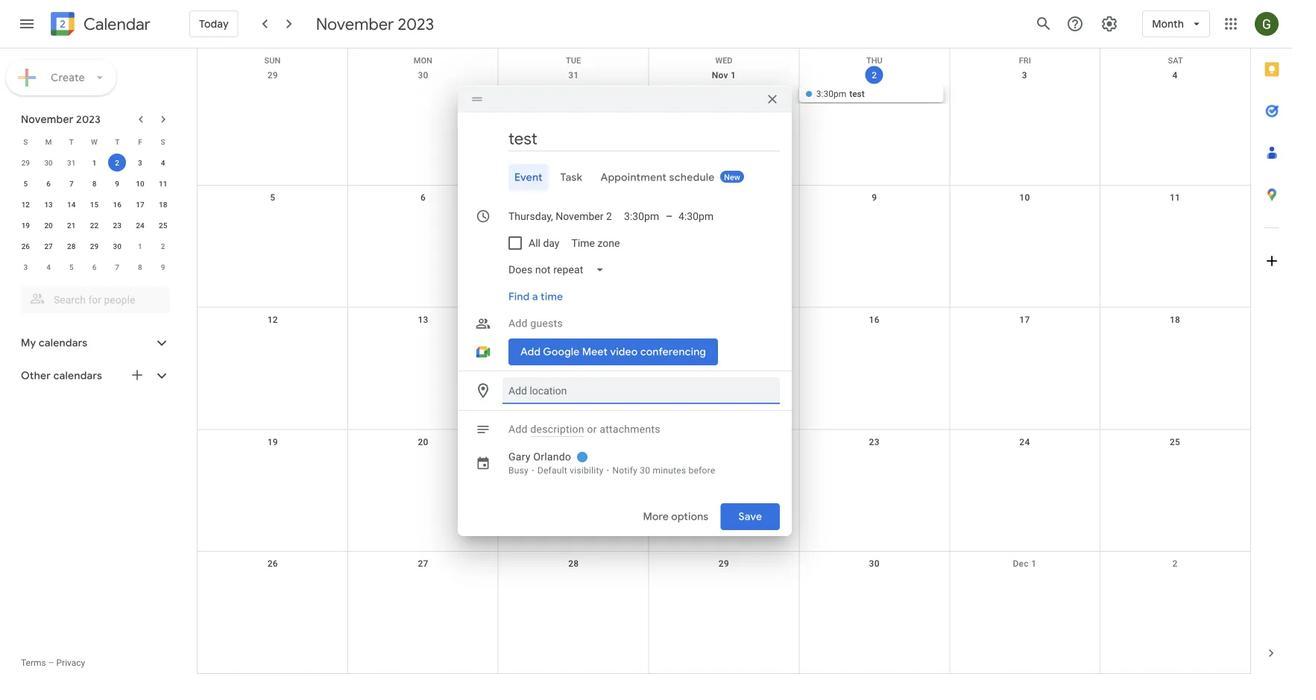 Task type: vqa. For each thing, say whether or not it's contained in the screenshot.
or on the left bottom of page
yes



Task type: describe. For each thing, give the bounding box(es) containing it.
1 horizontal spatial 2023
[[398, 13, 434, 34]]

zone
[[597, 237, 620, 249]]

new element
[[720, 171, 744, 183]]

20 inside "grid"
[[418, 436, 428, 447]]

or
[[587, 423, 597, 435]]

3 for 1
[[138, 158, 142, 167]]

13 inside "grid"
[[418, 314, 428, 325]]

2 vertical spatial 9
[[161, 262, 165, 271]]

tue
[[566, 56, 581, 65]]

calendar
[[84, 14, 151, 35]]

18 inside november 2023 grid
[[159, 200, 167, 209]]

30 element
[[108, 237, 126, 255]]

calendars for other calendars
[[53, 369, 102, 383]]

20 element
[[40, 216, 57, 234]]

f
[[138, 137, 142, 146]]

23 inside "grid"
[[869, 436, 880, 447]]

new
[[724, 173, 740, 182]]

1 horizontal spatial 17
[[1019, 314, 1030, 325]]

fri
[[1019, 56, 1031, 65]]

dec
[[1013, 559, 1029, 569]]

0 vertical spatial november
[[316, 13, 394, 34]]

row containing 2
[[198, 63, 1250, 186]]

main drawer image
[[18, 15, 36, 33]]

notify
[[612, 465, 638, 476]]

1 vertical spatial 24
[[1019, 436, 1030, 447]]

14 element
[[62, 195, 80, 213]]

11 element
[[154, 174, 172, 192]]

visibility
[[570, 465, 604, 476]]

1 horizontal spatial 8
[[138, 262, 142, 271]]

3 cell from the left
[[498, 86, 649, 104]]

all day
[[529, 237, 560, 249]]

add description or attachments
[[509, 423, 660, 435]]

19 inside "grid"
[[267, 436, 278, 447]]

appointment schedule
[[601, 171, 715, 184]]

0 horizontal spatial 2023
[[76, 113, 101, 126]]

11 for sun
[[1170, 192, 1180, 203]]

Add title text field
[[509, 128, 780, 150]]

2 vertical spatial 5
[[69, 262, 74, 271]]

nov
[[712, 70, 728, 81]]

23 element
[[108, 216, 126, 234]]

19 inside row group
[[21, 221, 30, 230]]

1 horizontal spatial tab list
[[1251, 48, 1292, 632]]

2 cell
[[106, 152, 129, 173]]

1 right nov
[[731, 70, 736, 81]]

create button
[[6, 60, 116, 95]]

1 vertical spatial 12
[[267, 314, 278, 325]]

day
[[543, 237, 560, 249]]

Search for people text field
[[30, 286, 161, 313]]

0 horizontal spatial november 2023
[[21, 113, 101, 126]]

1 vertical spatial 16
[[869, 314, 880, 325]]

31 for 1
[[67, 158, 76, 167]]

december 2 element
[[154, 237, 172, 255]]

terms
[[21, 658, 46, 668]]

december 1 element
[[131, 237, 149, 255]]

17 element
[[131, 195, 149, 213]]

1 vertical spatial 18
[[1170, 314, 1180, 325]]

5 for november 2023
[[23, 179, 28, 188]]

26 for 1
[[21, 242, 30, 251]]

other
[[21, 369, 51, 383]]

sat
[[1168, 56, 1183, 65]]

row containing 29
[[14, 152, 174, 173]]

1 down w
[[92, 158, 96, 167]]

24 inside row group
[[136, 221, 144, 230]]

december 3 element
[[17, 258, 35, 276]]

29 element
[[85, 237, 103, 255]]

18 element
[[154, 195, 172, 213]]

9 for sun
[[872, 192, 877, 203]]

create
[[51, 71, 85, 84]]

busy
[[509, 465, 529, 476]]

description
[[530, 423, 584, 435]]

terms – privacy
[[21, 658, 85, 668]]

22
[[90, 221, 99, 230]]

27 for dec 1
[[418, 559, 428, 569]]

6 for november 2023
[[46, 179, 51, 188]]

find a time
[[509, 290, 563, 303]]

27 element
[[40, 237, 57, 255]]

notify 30 minutes before
[[612, 465, 715, 476]]

privacy
[[56, 658, 85, 668]]

before
[[689, 465, 715, 476]]

gary
[[509, 451, 531, 463]]

all
[[529, 237, 541, 249]]

time
[[571, 237, 595, 249]]

mon
[[414, 56, 432, 65]]

task button
[[555, 164, 589, 191]]

25 inside row group
[[159, 221, 167, 230]]

october 29 element
[[17, 154, 35, 171]]

13 element
[[40, 195, 57, 213]]

calendars for my calendars
[[39, 336, 87, 350]]

add other calendars image
[[130, 368, 145, 383]]

5 cell from the left
[[950, 86, 1100, 104]]

minutes
[[653, 465, 686, 476]]

december 4 element
[[40, 258, 57, 276]]

row containing 3
[[14, 256, 174, 277]]

october 31 element
[[62, 154, 80, 171]]

10 element
[[131, 174, 149, 192]]

19 element
[[17, 216, 35, 234]]

25 element
[[154, 216, 172, 234]]

2 cell from the left
[[348, 86, 498, 104]]

21 inside "element"
[[67, 221, 76, 230]]



Task type: locate. For each thing, give the bounding box(es) containing it.
cell down nov 1 at the right
[[649, 86, 799, 104]]

0 vertical spatial 12
[[21, 200, 30, 209]]

event button
[[509, 164, 549, 191]]

13 inside row group
[[44, 200, 53, 209]]

11 inside row group
[[159, 179, 167, 188]]

1 horizontal spatial 23
[[869, 436, 880, 447]]

1 vertical spatial 28
[[568, 559, 579, 569]]

time
[[541, 290, 563, 303]]

31 right october 30 element
[[67, 158, 76, 167]]

1 vertical spatial 5
[[270, 192, 275, 203]]

my calendars
[[21, 336, 87, 350]]

21 down add description or attachments at bottom
[[568, 436, 579, 447]]

10 for november 2023
[[136, 179, 144, 188]]

17 inside 17 element
[[136, 200, 144, 209]]

1 horizontal spatial –
[[666, 210, 673, 222]]

21 down 14
[[67, 221, 76, 230]]

– right terms
[[48, 658, 54, 668]]

1 horizontal spatial 24
[[1019, 436, 1030, 447]]

1 vertical spatial 31
[[67, 158, 76, 167]]

privacy link
[[56, 658, 85, 668]]

7 down october 31 element
[[69, 179, 74, 188]]

cell down mon
[[348, 86, 498, 104]]

1 vertical spatial 26
[[267, 559, 278, 569]]

1 vertical spatial add
[[509, 423, 528, 435]]

1 vertical spatial 13
[[418, 314, 428, 325]]

9
[[115, 179, 119, 188], [872, 192, 877, 203], [161, 262, 165, 271]]

nov 1
[[712, 70, 736, 81]]

cell
[[198, 86, 348, 104], [348, 86, 498, 104], [498, 86, 649, 104], [649, 86, 799, 104], [950, 86, 1100, 104]]

– right 'start time' text field
[[666, 210, 673, 222]]

Start time text field
[[624, 203, 660, 230]]

s right f
[[161, 137, 165, 146]]

calendar heading
[[81, 14, 151, 35]]

31 inside october 31 element
[[67, 158, 76, 167]]

november
[[316, 13, 394, 34], [21, 113, 73, 126]]

4 for nov 1
[[1173, 70, 1178, 81]]

20
[[44, 221, 53, 230], [418, 436, 428, 447]]

0 vertical spatial add
[[509, 317, 528, 330]]

1 vertical spatial 10
[[1019, 192, 1030, 203]]

1 vertical spatial 8
[[138, 262, 142, 271]]

1 horizontal spatial 13
[[418, 314, 428, 325]]

time zone button
[[565, 230, 626, 256]]

23
[[113, 221, 121, 230], [869, 436, 880, 447]]

my
[[21, 336, 36, 350]]

27 for 1
[[44, 242, 53, 251]]

28 element
[[62, 237, 80, 255]]

7
[[69, 179, 74, 188], [115, 262, 119, 271]]

26 for dec 1
[[267, 559, 278, 569]]

0 horizontal spatial 10
[[136, 179, 144, 188]]

find
[[509, 290, 530, 303]]

1 vertical spatial 6
[[421, 192, 426, 203]]

0 vertical spatial 17
[[136, 200, 144, 209]]

orlando
[[533, 451, 571, 463]]

today
[[199, 17, 229, 31]]

grid containing 2
[[197, 48, 1250, 674]]

december 8 element
[[131, 258, 149, 276]]

1 horizontal spatial 21
[[568, 436, 579, 447]]

2 horizontal spatial 4
[[1173, 70, 1178, 81]]

task
[[561, 171, 583, 184]]

1 horizontal spatial 31
[[568, 70, 579, 81]]

4 cell from the left
[[649, 86, 799, 104]]

16
[[113, 200, 121, 209], [869, 314, 880, 325]]

24 element
[[131, 216, 149, 234]]

attachments
[[600, 423, 660, 435]]

5
[[23, 179, 28, 188], [270, 192, 275, 203], [69, 262, 74, 271]]

add guests
[[509, 317, 563, 330]]

1 horizontal spatial november
[[316, 13, 394, 34]]

20 inside row group
[[44, 221, 53, 230]]

2 horizontal spatial 6
[[421, 192, 426, 203]]

3 for nov 1
[[1022, 70, 1027, 81]]

add for add guests
[[509, 317, 528, 330]]

19
[[21, 221, 30, 230], [267, 436, 278, 447]]

4 down sat
[[1173, 70, 1178, 81]]

2 vertical spatial 6
[[92, 262, 96, 271]]

10 for sun
[[1019, 192, 1030, 203]]

2 horizontal spatial 5
[[270, 192, 275, 203]]

default visibility
[[537, 465, 604, 476]]

15 element
[[85, 195, 103, 213]]

2023
[[398, 13, 434, 34], [76, 113, 101, 126]]

tab list containing event
[[470, 164, 780, 191]]

0 vertical spatial 18
[[159, 200, 167, 209]]

t
[[69, 137, 74, 146], [115, 137, 119, 146]]

row
[[198, 48, 1250, 65], [198, 63, 1250, 186], [14, 131, 174, 152], [14, 152, 174, 173], [14, 173, 174, 194], [198, 186, 1250, 308], [14, 194, 174, 215], [14, 215, 174, 236], [14, 236, 174, 256], [14, 256, 174, 277], [198, 308, 1250, 430], [198, 430, 1250, 552], [198, 552, 1250, 674]]

1 add from the top
[[509, 317, 528, 330]]

6 for sun
[[421, 192, 426, 203]]

december 9 element
[[154, 258, 172, 276]]

0 horizontal spatial 19
[[21, 221, 30, 230]]

0 vertical spatial 5
[[23, 179, 28, 188]]

26 element
[[17, 237, 35, 255]]

month button
[[1142, 6, 1210, 42]]

0 vertical spatial 20
[[44, 221, 53, 230]]

1 horizontal spatial 28
[[568, 559, 579, 569]]

22 element
[[85, 216, 103, 234]]

28 for 1
[[67, 242, 76, 251]]

10 inside row group
[[136, 179, 144, 188]]

2 vertical spatial 3
[[23, 262, 28, 271]]

guests
[[530, 317, 563, 330]]

a
[[532, 290, 538, 303]]

0 vertical spatial 3
[[1022, 70, 1027, 81]]

3 up 10 element
[[138, 158, 142, 167]]

0 vertical spatial 6
[[46, 179, 51, 188]]

2, today element
[[108, 154, 126, 171]]

2023 up mon
[[398, 13, 434, 34]]

october 30 element
[[40, 154, 57, 171]]

0 horizontal spatial 6
[[46, 179, 51, 188]]

27 inside row group
[[44, 242, 53, 251]]

0 vertical spatial 25
[[159, 221, 167, 230]]

0 vertical spatial 7
[[69, 179, 74, 188]]

2 horizontal spatial 9
[[872, 192, 877, 203]]

0 vertical spatial 11
[[159, 179, 167, 188]]

4
[[1173, 70, 1178, 81], [161, 158, 165, 167], [46, 262, 51, 271]]

to element
[[666, 210, 673, 222]]

31 for nov 1
[[568, 70, 579, 81]]

t up october 31 element
[[69, 137, 74, 146]]

8 down december 1 element
[[138, 262, 142, 271]]

3:30pm
[[816, 89, 846, 99]]

calendars down my calendars dropdown button on the left
[[53, 369, 102, 383]]

add inside dropdown button
[[509, 317, 528, 330]]

time zone
[[571, 237, 620, 249]]

grid
[[197, 48, 1250, 674]]

3
[[1022, 70, 1027, 81], [138, 158, 142, 167], [23, 262, 28, 271]]

0 vertical spatial 10
[[136, 179, 144, 188]]

november 2023
[[316, 13, 434, 34], [21, 113, 101, 126]]

3 inside "grid"
[[1022, 70, 1027, 81]]

0 horizontal spatial november
[[21, 113, 73, 126]]

6 inside "grid"
[[421, 192, 426, 203]]

1 vertical spatial november 2023
[[21, 113, 101, 126]]

28 inside row group
[[67, 242, 76, 251]]

find a time button
[[503, 283, 569, 310]]

month
[[1152, 17, 1184, 31]]

Start date text field
[[509, 207, 612, 225]]

13
[[44, 200, 53, 209], [418, 314, 428, 325]]

0 horizontal spatial 3
[[23, 262, 28, 271]]

other calendars button
[[3, 364, 185, 388]]

31 down the tue
[[568, 70, 579, 81]]

2023 up w
[[76, 113, 101, 126]]

m
[[45, 137, 52, 146]]

1 horizontal spatial 19
[[267, 436, 278, 447]]

23 inside row group
[[113, 221, 121, 230]]

1
[[731, 70, 736, 81], [92, 158, 96, 167], [138, 242, 142, 251], [1031, 559, 1037, 569]]

1 horizontal spatial 11
[[1170, 192, 1180, 203]]

today button
[[189, 6, 238, 42]]

12 element
[[17, 195, 35, 213]]

0 horizontal spatial 28
[[67, 242, 76, 251]]

16 element
[[108, 195, 126, 213]]

21
[[67, 221, 76, 230], [568, 436, 579, 447]]

14
[[67, 200, 76, 209]]

27 inside "grid"
[[418, 559, 428, 569]]

test
[[849, 89, 865, 99]]

schedule
[[669, 171, 715, 184]]

9 inside "grid"
[[872, 192, 877, 203]]

0 horizontal spatial 8
[[92, 179, 96, 188]]

8
[[92, 179, 96, 188], [138, 262, 142, 271]]

row containing sun
[[198, 48, 1250, 65]]

0 vertical spatial 24
[[136, 221, 144, 230]]

1 horizontal spatial 3
[[138, 158, 142, 167]]

november 2023 grid
[[14, 131, 174, 277]]

25
[[159, 221, 167, 230], [1170, 436, 1180, 447]]

add guests button
[[503, 310, 780, 337]]

1 vertical spatial 2023
[[76, 113, 101, 126]]

1 right dec
[[1031, 559, 1037, 569]]

27
[[44, 242, 53, 251], [418, 559, 428, 569]]

1 vertical spatial 21
[[568, 436, 579, 447]]

0 vertical spatial 28
[[67, 242, 76, 251]]

25 inside "grid"
[[1170, 436, 1180, 447]]

calendar element
[[48, 9, 151, 42]]

0 horizontal spatial tab list
[[470, 164, 780, 191]]

event
[[514, 171, 543, 184]]

0 horizontal spatial 20
[[44, 221, 53, 230]]

1 horizontal spatial 16
[[869, 314, 880, 325]]

dec 1
[[1013, 559, 1037, 569]]

my calendars button
[[3, 331, 185, 355]]

1 vertical spatial november
[[21, 113, 73, 126]]

End time text field
[[679, 203, 714, 230]]

1 vertical spatial 9
[[872, 192, 877, 203]]

1 vertical spatial 17
[[1019, 314, 1030, 325]]

1 vertical spatial 25
[[1170, 436, 1180, 447]]

15
[[90, 200, 99, 209]]

4 for 1
[[161, 158, 165, 167]]

0 vertical spatial 16
[[113, 200, 121, 209]]

12
[[21, 200, 30, 209], [267, 314, 278, 325]]

add down find
[[509, 317, 528, 330]]

0 vertical spatial calendars
[[39, 336, 87, 350]]

1 horizontal spatial t
[[115, 137, 119, 146]]

terms link
[[21, 658, 46, 668]]

28 for dec 1
[[568, 559, 579, 569]]

2 horizontal spatial 3
[[1022, 70, 1027, 81]]

5 for sun
[[270, 192, 275, 203]]

0 horizontal spatial 7
[[69, 179, 74, 188]]

other calendars
[[21, 369, 102, 383]]

0 horizontal spatial t
[[69, 137, 74, 146]]

3:30pm test
[[816, 89, 865, 99]]

31
[[568, 70, 579, 81], [67, 158, 76, 167]]

12 inside 12 element
[[21, 200, 30, 209]]

1 vertical spatial calendars
[[53, 369, 102, 383]]

24
[[136, 221, 144, 230], [1019, 436, 1030, 447]]

11 for november 2023
[[159, 179, 167, 188]]

thu
[[866, 56, 883, 65]]

0 vertical spatial 19
[[21, 221, 30, 230]]

row group containing 29
[[14, 152, 174, 277]]

0 horizontal spatial 13
[[44, 200, 53, 209]]

cell down sun
[[198, 86, 348, 104]]

None field
[[503, 256, 616, 283]]

3 down the 26 element
[[23, 262, 28, 271]]

december 5 element
[[62, 258, 80, 276]]

1 horizontal spatial november 2023
[[316, 13, 434, 34]]

sun
[[264, 56, 281, 65]]

2 inside cell
[[115, 158, 119, 167]]

None search field
[[0, 280, 185, 313]]

4 down 27 element
[[46, 262, 51, 271]]

18
[[159, 200, 167, 209], [1170, 314, 1180, 325]]

11
[[159, 179, 167, 188], [1170, 192, 1180, 203]]

row group
[[14, 152, 174, 277]]

0 horizontal spatial 21
[[67, 221, 76, 230]]

10
[[136, 179, 144, 188], [1019, 192, 1030, 203]]

21 element
[[62, 216, 80, 234]]

2
[[872, 70, 877, 80], [115, 158, 119, 167], [161, 242, 165, 251], [1173, 559, 1178, 569]]

0 horizontal spatial 16
[[113, 200, 121, 209]]

december 6 element
[[85, 258, 103, 276]]

4 up 11 element
[[161, 158, 165, 167]]

2 t from the left
[[115, 137, 119, 146]]

4 inside "grid"
[[1173, 70, 1178, 81]]

row containing s
[[14, 131, 174, 152]]

1 vertical spatial –
[[48, 658, 54, 668]]

0 vertical spatial 4
[[1173, 70, 1178, 81]]

–
[[666, 210, 673, 222], [48, 658, 54, 668]]

calendars up 'other calendars'
[[39, 336, 87, 350]]

december 7 element
[[108, 258, 126, 276]]

0 horizontal spatial 27
[[44, 242, 53, 251]]

Location text field
[[509, 377, 774, 404]]

tab list
[[1251, 48, 1292, 632], [470, 164, 780, 191]]

0 horizontal spatial 18
[[159, 200, 167, 209]]

6 inside row
[[92, 262, 96, 271]]

6
[[46, 179, 51, 188], [421, 192, 426, 203], [92, 262, 96, 271]]

0 vertical spatial november 2023
[[316, 13, 434, 34]]

1 vertical spatial 7
[[115, 262, 119, 271]]

29
[[267, 70, 278, 81], [21, 158, 30, 167], [90, 242, 99, 251], [719, 559, 729, 569]]

28
[[67, 242, 76, 251], [568, 559, 579, 569]]

17
[[136, 200, 144, 209], [1019, 314, 1030, 325]]

1 cell from the left
[[198, 86, 348, 104]]

0 horizontal spatial 4
[[46, 262, 51, 271]]

26 inside november 2023 grid
[[21, 242, 30, 251]]

november 2023 up mon
[[316, 13, 434, 34]]

3 down fri
[[1022, 70, 1027, 81]]

add up gary
[[509, 423, 528, 435]]

1 vertical spatial 11
[[1170, 192, 1180, 203]]

10 inside "grid"
[[1019, 192, 1030, 203]]

s up october 29 element on the top of page
[[23, 137, 28, 146]]

cell down fri
[[950, 86, 1100, 104]]

0 horizontal spatial 17
[[136, 200, 144, 209]]

0 horizontal spatial 12
[[21, 200, 30, 209]]

1 horizontal spatial 10
[[1019, 192, 1030, 203]]

0 horizontal spatial 5
[[23, 179, 28, 188]]

gary orlando
[[509, 451, 571, 463]]

add for add description or attachments
[[509, 423, 528, 435]]

2 s from the left
[[161, 137, 165, 146]]

2 add from the top
[[509, 423, 528, 435]]

1 s from the left
[[23, 137, 28, 146]]

16 inside november 2023 grid
[[113, 200, 121, 209]]

0 vertical spatial 26
[[21, 242, 30, 251]]

appointment
[[601, 171, 667, 184]]

november 2023 up m
[[21, 113, 101, 126]]

1 vertical spatial 4
[[161, 158, 165, 167]]

0 horizontal spatial 31
[[67, 158, 76, 167]]

1 horizontal spatial 20
[[418, 436, 428, 447]]

0 vertical spatial 23
[[113, 221, 121, 230]]

1 horizontal spatial 27
[[418, 559, 428, 569]]

0 horizontal spatial 24
[[136, 221, 144, 230]]

26
[[21, 242, 30, 251], [267, 559, 278, 569]]

1 t from the left
[[69, 137, 74, 146]]

wed
[[715, 56, 733, 65]]

9 for november 2023
[[115, 179, 119, 188]]

1 horizontal spatial 7
[[115, 262, 119, 271]]

default
[[537, 465, 567, 476]]

calendars
[[39, 336, 87, 350], [53, 369, 102, 383]]

1 horizontal spatial 9
[[161, 262, 165, 271]]

1 vertical spatial 19
[[267, 436, 278, 447]]

cell down the tue
[[498, 86, 649, 104]]

8 up 15 element
[[92, 179, 96, 188]]

1 horizontal spatial 18
[[1170, 314, 1180, 325]]

w
[[91, 137, 98, 146]]

7 down the '30' element
[[115, 262, 119, 271]]

0 vertical spatial 21
[[67, 221, 76, 230]]

t up the 2 cell at the left of page
[[115, 137, 119, 146]]

1 down 24 element
[[138, 242, 142, 251]]

1 horizontal spatial 5
[[69, 262, 74, 271]]

settings menu image
[[1101, 15, 1119, 33]]



